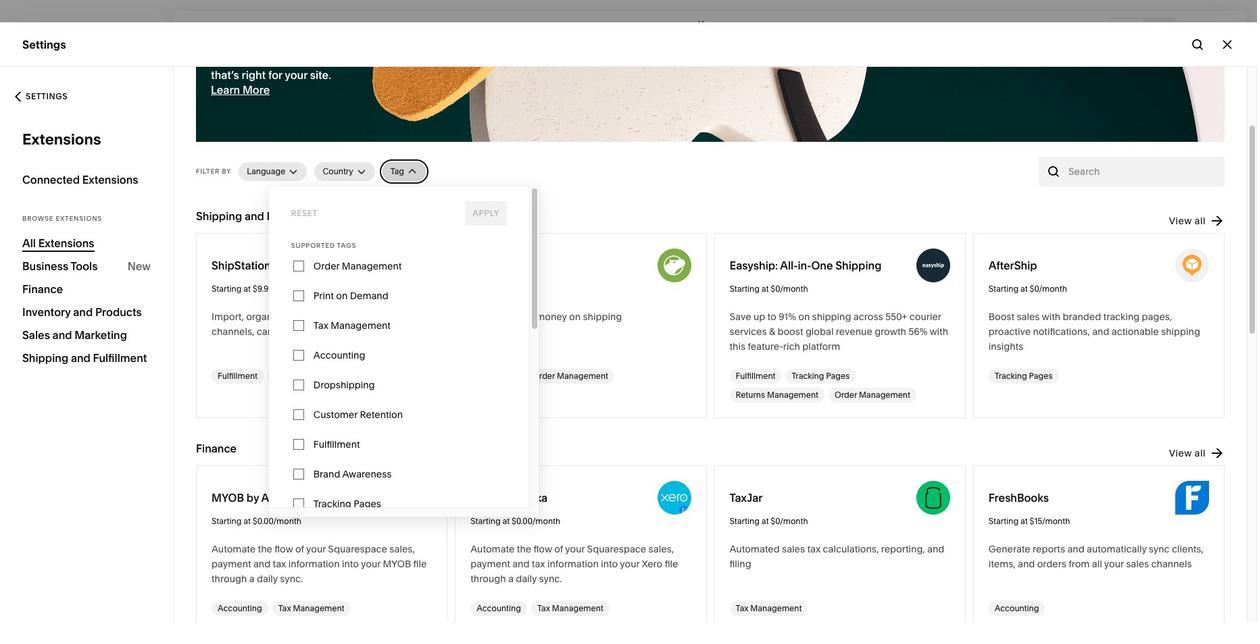 Task type: vqa. For each thing, say whether or not it's contained in the screenshot.
the right tax
yes



Task type: describe. For each thing, give the bounding box(es) containing it.
order management down tags
[[314, 260, 402, 272]]

proactive
[[989, 326, 1031, 338]]

one
[[811, 259, 833, 272]]

management down demand
[[331, 320, 391, 332]]

the for automate the flow of your squarespace sales, payment and tax information into your xero file through a daily sync.
[[517, 543, 531, 556]]

starting at $0/month for aftership
[[989, 284, 1067, 294]]

to inside save up to 91% on shipping across 550+ courier services & boost global revenue growth 56% with this feature-rich platform
[[768, 311, 776, 323]]

for
[[268, 68, 282, 82]]

country button
[[315, 162, 375, 181]]

the for automate the flow of your squarespace sales, payment and tax information into your myob file through a daily sync.
[[258, 543, 272, 556]]

settings button
[[11, 82, 72, 112]]

more
[[243, 83, 270, 97]]

and right sales at the left of the page
[[52, 328, 72, 342]]

providers
[[361, 326, 404, 338]]

1 horizontal spatial finance
[[196, 442, 237, 456]]

order management up customer
[[274, 371, 349, 381]]

fulfillment down customer
[[314, 439, 360, 451]]

management up demand
[[342, 260, 402, 272]]

tax for myob by amaka
[[273, 558, 286, 570]]

reports
[[1033, 543, 1065, 556]]

in-
[[798, 259, 811, 272]]

find the extension that's right for your site. learn more
[[211, 53, 331, 97]]

shipping for money
[[583, 311, 622, 323]]

that's
[[211, 68, 239, 82]]

business
[[22, 260, 68, 273]]

global
[[806, 326, 834, 338]]

services
[[730, 326, 767, 338]]

0 vertical spatial marketing
[[22, 132, 75, 146]]

reset
[[291, 208, 318, 218]]

1 horizontal spatial tracking pages
[[792, 371, 850, 381]]

revenue
[[836, 326, 872, 338]]

inventory and products
[[22, 306, 142, 319]]

management right returns
[[767, 390, 819, 400]]

print
[[314, 290, 334, 302]]

starting at $0/month for easyship: all-in-one shipping
[[730, 284, 808, 294]]

notifications,
[[1033, 326, 1090, 338]]

customer
[[314, 409, 358, 421]]

out
[[684, 598, 699, 610]]

$0.00/month for myob by amaka
[[253, 516, 301, 527]]

order down platform
[[835, 390, 857, 400]]

180
[[407, 311, 422, 323]]

starting for freshbooks
[[989, 516, 1019, 527]]

browse
[[22, 215, 54, 222]]

right
[[242, 68, 266, 82]]

on for save up to 91% on shipping across 550+ courier services & boost global revenue growth 56% with this feature-rich platform
[[798, 311, 810, 323]]

accounting for freshbooks
[[995, 604, 1039, 614]]

starting for shipstation
[[212, 284, 242, 294]]

and inside automate the flow of your squarespace sales, payment and tax information into your xero file through a daily sync.
[[512, 558, 530, 570]]

analytics
[[22, 181, 70, 195]]

finance inside "finance" link
[[22, 283, 63, 296]]

of for myob by amaka
[[295, 543, 304, 556]]

starting for taxjar
[[730, 516, 760, 527]]

fulfillment
[[315, 326, 359, 338]]

daily for xero by amaka
[[516, 573, 537, 585]]

at for myob by amaka
[[243, 516, 251, 527]]

sync. for myob by amaka
[[280, 573, 303, 585]]

and inside 'boost sales with branded tracking pages, proactive notifications, and actionable shipping insights'
[[1092, 326, 1109, 338]]

most
[[659, 598, 682, 610]]

starting for aftership
[[989, 284, 1019, 294]]

flow for xero by amaka
[[534, 543, 552, 556]]

growth
[[875, 326, 906, 338]]

acuity scheduling link
[[22, 205, 150, 221]]

website
[[22, 84, 64, 97]]

myob by amaka
[[212, 491, 297, 505]]

starting for myob by amaka
[[212, 516, 242, 527]]

tax down filing
[[736, 604, 749, 614]]

at for taxjar
[[762, 516, 769, 527]]

tags
[[337, 242, 356, 249]]

courier
[[910, 311, 941, 323]]

0 horizontal spatial on
[[336, 290, 348, 302]]

the for find the extension that's right for your site. learn more
[[236, 53, 253, 67]]

in
[[504, 598, 513, 610]]

channels
[[1151, 558, 1192, 570]]

view all button for finance
[[1169, 441, 1225, 466]]

and down language
[[245, 210, 264, 223]]

clients,
[[1172, 543, 1204, 556]]

starting at $0.00/month for myob
[[212, 516, 301, 527]]

squarespace for xero by amaka
[[587, 543, 646, 556]]

0 vertical spatial xero
[[471, 491, 495, 505]]

connected extensions
[[22, 173, 138, 187]]

0 horizontal spatial to
[[614, 598, 623, 610]]

new
[[128, 260, 151, 273]]

$0/month for taxjar
[[771, 516, 808, 527]]

rich
[[783, 341, 800, 353]]

website link
[[22, 83, 150, 99]]

tax down 'automate the flow of your squarespace sales, payment and tax information into your myob file through a daily sync.'
[[278, 604, 291, 614]]

all for finance
[[1195, 447, 1206, 459]]

import, organize, and ship orders from over 180 channels, carriers, and fulfillment providers
[[212, 311, 422, 338]]

generate
[[989, 543, 1031, 556]]

$0/month for easyship: all-in-one shipping
[[771, 284, 808, 294]]

shipping inside 'boost sales with branded tracking pages, proactive notifications, and actionable shipping insights'
[[1161, 326, 1200, 338]]

at for xero by amaka
[[503, 516, 510, 527]]

shipping for 91%
[[812, 311, 851, 323]]

this
[[730, 341, 746, 353]]

by for filter
[[222, 168, 231, 175]]

learn
[[211, 83, 240, 97]]

2 horizontal spatial of
[[701, 598, 710, 610]]

shipping and fulfillment link
[[22, 347, 151, 370]]

settings inside button
[[26, 91, 68, 101]]

boost sales with branded tracking pages, proactive notifications, and actionable shipping insights
[[989, 311, 1200, 353]]

supported tags
[[291, 242, 356, 249]]

automate the flow of your squarespace sales, payment and tax information into your xero file through a daily sync.
[[471, 543, 678, 585]]

shipstation
[[212, 259, 271, 272]]

feature-
[[748, 341, 783, 353]]

accounting for myob by amaka
[[218, 604, 262, 614]]

at for aftership
[[1021, 284, 1028, 294]]

fulfillment down channels,
[[218, 371, 257, 381]]

brand awareness
[[314, 468, 392, 481]]

your inside 'find the extension that's right for your site. learn more'
[[285, 68, 307, 82]]

and down the ship
[[295, 326, 312, 338]]

of for xero by amaka
[[554, 543, 563, 556]]

starting at $0.00/month for xero
[[471, 516, 560, 527]]

returns
[[736, 390, 765, 400]]

0 vertical spatial shipping
[[196, 210, 242, 223]]

automate for xero
[[471, 543, 515, 556]]

tax down print
[[314, 320, 328, 332]]

starting for easyship: all-in-one shipping
[[730, 284, 760, 294]]

boost
[[989, 311, 1015, 323]]

and down sales and marketing link
[[71, 351, 90, 365]]

home
[[698, 19, 721, 29]]

customer retention
[[314, 409, 403, 421]]

myob inside 'automate the flow of your squarespace sales, payment and tax information into your myob file through a daily sync.'
[[383, 558, 411, 570]]

starting at $15/month
[[989, 516, 1070, 527]]

tax management down 'automate the flow of your squarespace sales, payment and tax information into your myob file through a daily sync.'
[[278, 604, 344, 614]]

accounting for xero by amaka
[[477, 604, 521, 614]]

1 vertical spatial shipping
[[836, 259, 882, 272]]

and down generate
[[1018, 558, 1035, 570]]

a for myob
[[249, 573, 255, 585]]

tax management down filing
[[736, 604, 802, 614]]

extensions for all extensions
[[38, 237, 94, 250]]

automated
[[730, 543, 780, 556]]

management down money
[[557, 371, 608, 381]]

xero inside automate the flow of your squarespace sales, payment and tax information into your xero file through a daily sync.
[[642, 558, 663, 570]]

fulfillment up returns
[[736, 371, 776, 381]]

boost
[[778, 326, 803, 338]]

tag
[[390, 166, 404, 176]]

actionable
[[1112, 326, 1159, 338]]

1 vertical spatial marketing
[[75, 328, 127, 342]]

management down 'automate the flow of your squarespace sales, payment and tax information into your myob file through a daily sync.'
[[293, 604, 344, 614]]

now
[[593, 598, 612, 610]]

sync
[[1149, 543, 1170, 556]]

your trial ends in 14 days. upgrade now to get the most out of your site.
[[439, 598, 752, 610]]

and left the ship
[[290, 311, 307, 323]]

apply
[[473, 208, 499, 218]]

country
[[323, 166, 353, 176]]

1 horizontal spatial tracking
[[792, 371, 824, 381]]

0 horizontal spatial tracking pages
[[314, 498, 381, 510]]

brand
[[314, 468, 340, 481]]

over
[[385, 311, 405, 323]]

insights
[[989, 341, 1023, 353]]

fulfillment down sales and marketing link
[[93, 351, 147, 365]]

management up customer
[[298, 371, 349, 381]]

$0.00/month for xero by amaka
[[512, 516, 560, 527]]

automated sales tax calculations, reporting, and filing
[[730, 543, 944, 570]]

filter by
[[196, 168, 231, 175]]

all
[[22, 237, 36, 250]]

acuity scheduling
[[22, 205, 116, 219]]

view for finance
[[1169, 447, 1192, 459]]

and right the reports
[[1068, 543, 1085, 556]]

orders inside generate reports and automatically sync clients, items, and orders from all your sales channels
[[1037, 558, 1067, 570]]

91%
[[779, 311, 796, 323]]

management down growth
[[859, 390, 910, 400]]

view all button for shipping and fulfillment
[[1169, 209, 1225, 233]]

through for xero
[[471, 573, 506, 585]]

payment for xero
[[471, 558, 510, 570]]

into for xero by amaka
[[601, 558, 618, 570]]

orders inside import, organize, and ship orders from over 180 channels, carriers, and fulfillment providers
[[330, 311, 359, 323]]

extension
[[255, 53, 305, 67]]

inventory
[[22, 306, 71, 319]]

sales, for myob by amaka
[[390, 543, 415, 556]]

tax management down automate the flow of your squarespace sales, payment and tax information into your xero file through a daily sync. in the bottom of the page
[[537, 604, 603, 614]]

at for freshbooks
[[1021, 516, 1028, 527]]



Task type: locate. For each thing, give the bounding box(es) containing it.
orders up fulfillment
[[330, 311, 359, 323]]

starting down myob by amaka
[[212, 516, 242, 527]]

management
[[342, 260, 402, 272], [331, 320, 391, 332], [298, 371, 349, 381], [557, 371, 608, 381], [767, 390, 819, 400], [859, 390, 910, 400], [293, 604, 344, 614], [552, 604, 603, 614], [750, 604, 802, 614]]

0 vertical spatial myob
[[212, 491, 244, 505]]

1 amaka from the left
[[261, 491, 297, 505]]

at up automated
[[762, 516, 769, 527]]

1 sales, from the left
[[390, 543, 415, 556]]

organize,
[[246, 311, 287, 323]]

sales,
[[390, 543, 415, 556], [649, 543, 674, 556]]

2 horizontal spatial tracking pages
[[995, 371, 1053, 381]]

from inside generate reports and automatically sync clients, items, and orders from all your sales channels
[[1069, 558, 1090, 570]]

sales right automated
[[782, 543, 805, 556]]

1 horizontal spatial on
[[569, 311, 581, 323]]

0 horizontal spatial tracking
[[314, 498, 351, 510]]

1 vertical spatial orders
[[1037, 558, 1067, 570]]

starting at $9.99/month
[[212, 284, 301, 294]]

order down carriers,
[[274, 371, 296, 381]]

xero by amaka
[[471, 491, 548, 505]]

squarespace for myob by amaka
[[328, 543, 387, 556]]

demand
[[350, 290, 388, 302]]

2 starting at $0.00/month from the left
[[471, 516, 560, 527]]

the up right
[[236, 53, 253, 67]]

0 horizontal spatial starting at $0.00/month
[[212, 516, 301, 527]]

settings up website
[[22, 38, 66, 51]]

2 payment from the left
[[471, 558, 510, 570]]

sales
[[1017, 311, 1040, 323], [782, 543, 805, 556], [1126, 558, 1149, 570]]

with up the notifications,
[[1042, 311, 1061, 323]]

marketing
[[22, 132, 75, 146], [75, 328, 127, 342]]

fulfillment up supported
[[267, 210, 321, 223]]

sales for taxjar
[[782, 543, 805, 556]]

0 horizontal spatial a
[[249, 573, 255, 585]]

1 vertical spatial settings
[[26, 91, 68, 101]]

0 horizontal spatial site.
[[310, 68, 331, 82]]

with inside save up to 91% on shipping across 550+ courier services & boost global revenue growth 56% with this feature-rich platform
[[930, 326, 948, 338]]

apply button
[[465, 201, 507, 226]]

1 horizontal spatial orders
[[1037, 558, 1067, 570]]

calculations,
[[823, 543, 879, 556]]

edit button
[[179, 17, 216, 42]]

at down aftership
[[1021, 284, 1028, 294]]

and right time
[[517, 311, 534, 323]]

at down myob by amaka
[[243, 516, 251, 527]]

0 horizontal spatial pages
[[354, 498, 381, 510]]

upgrade
[[552, 598, 591, 610]]

a for xero
[[508, 573, 514, 585]]

to left get
[[614, 598, 623, 610]]

1 horizontal spatial site.
[[734, 598, 752, 610]]

order down supported tags
[[314, 260, 340, 272]]

by
[[222, 168, 231, 175], [247, 491, 259, 505], [497, 491, 510, 505]]

supported
[[291, 242, 335, 249]]

on
[[336, 290, 348, 302], [569, 311, 581, 323], [798, 311, 810, 323]]

automate inside automate the flow of your squarespace sales, payment and tax information into your xero file through a daily sync.
[[471, 543, 515, 556]]

file inside automate the flow of your squarespace sales, payment and tax information into your xero file through a daily sync.
[[665, 558, 678, 570]]

0 horizontal spatial orders
[[330, 311, 359, 323]]

and
[[245, 210, 264, 223], [73, 306, 93, 319], [290, 311, 307, 323], [517, 311, 534, 323], [295, 326, 312, 338], [1092, 326, 1109, 338], [52, 328, 72, 342], [71, 351, 90, 365], [927, 543, 944, 556], [1068, 543, 1085, 556], [253, 558, 270, 570], [512, 558, 530, 570], [1018, 558, 1035, 570]]

tax inside automated sales tax calculations, reporting, and filing
[[807, 543, 821, 556]]

1 view all from the top
[[1169, 215, 1206, 227]]

sales
[[22, 328, 50, 342]]

reporting,
[[881, 543, 925, 556]]

sales, for xero by amaka
[[649, 543, 674, 556]]

file for myob by amaka
[[413, 558, 427, 570]]

retention
[[360, 409, 403, 421]]

a inside automate the flow of your squarespace sales, payment and tax information into your xero file through a daily sync.
[[508, 573, 514, 585]]

0 vertical spatial settings
[[22, 38, 66, 51]]

through inside automate the flow of your squarespace sales, payment and tax information into your xero file through a daily sync.
[[471, 573, 506, 585]]

1 vertical spatial view
[[1169, 447, 1192, 459]]

tracking pages down platform
[[792, 371, 850, 381]]

1 horizontal spatial xero
[[642, 558, 663, 570]]

starting at $0/month up automated
[[730, 516, 808, 527]]

0 horizontal spatial automate
[[212, 543, 256, 556]]

$15/month
[[1030, 516, 1070, 527]]

daily for myob by amaka
[[257, 573, 278, 585]]

1 daily from the left
[[257, 573, 278, 585]]

of inside automate the flow of your squarespace sales, payment and tax information into your xero file through a daily sync.
[[554, 543, 563, 556]]

pages down platform
[[826, 371, 850, 381]]

and down the branded on the right of page
[[1092, 326, 1109, 338]]

all for shipping and fulfillment
[[1195, 215, 1206, 227]]

1 vertical spatial xero
[[642, 558, 663, 570]]

$0.00/month down myob by amaka
[[253, 516, 301, 527]]

automatically
[[1087, 543, 1147, 556]]

1 horizontal spatial a
[[508, 573, 514, 585]]

starting at $0/month down the easyship:
[[730, 284, 808, 294]]

0 horizontal spatial finance
[[22, 283, 63, 296]]

save time and money on shipping
[[471, 311, 622, 323]]

with inside 'boost sales with branded tracking pages, proactive notifications, and actionable shipping insights'
[[1042, 311, 1061, 323]]

1 flow from the left
[[275, 543, 293, 556]]

generate reports and automatically sync clients, items, and orders from all your sales channels
[[989, 543, 1204, 570]]

trial
[[461, 598, 478, 610]]

amaka for xero by amaka
[[512, 491, 548, 505]]

squarespace
[[328, 543, 387, 556], [587, 543, 646, 556]]

order down save time and money on shipping
[[533, 371, 555, 381]]

with down "courier"
[[930, 326, 948, 338]]

1 vertical spatial myob
[[383, 558, 411, 570]]

2 save from the left
[[730, 311, 751, 323]]

flow inside automate the flow of your squarespace sales, payment and tax information into your xero file through a daily sync.
[[534, 543, 552, 556]]

to right up
[[768, 311, 776, 323]]

view for shipping and fulfillment
[[1169, 215, 1192, 227]]

tracking pages down insights
[[995, 371, 1053, 381]]

tax inside automate the flow of your squarespace sales, payment and tax information into your xero file through a daily sync.
[[532, 558, 545, 570]]

daily inside 'automate the flow of your squarespace sales, payment and tax information into your myob file through a daily sync.'
[[257, 573, 278, 585]]

starting at $0.00/month down "xero by amaka" at the left bottom of the page
[[471, 516, 560, 527]]

0 vertical spatial sales
[[1017, 311, 1040, 323]]

payment inside 'automate the flow of your squarespace sales, payment and tax information into your myob file through a daily sync.'
[[212, 558, 251, 570]]

shipping
[[196, 210, 242, 223], [836, 259, 882, 272], [22, 351, 68, 365]]

import,
[[212, 311, 244, 323]]

starting down "xero by amaka" at the left bottom of the page
[[471, 516, 501, 527]]

0 horizontal spatial sales
[[782, 543, 805, 556]]

0 horizontal spatial flow
[[275, 543, 293, 556]]

2 $0.00/month from the left
[[512, 516, 560, 527]]

on right 91% at right
[[798, 311, 810, 323]]

0 horizontal spatial by
[[222, 168, 231, 175]]

tracking pages down brand awareness
[[314, 498, 381, 510]]

1 vertical spatial view all button
[[1169, 441, 1225, 466]]

0 horizontal spatial with
[[930, 326, 948, 338]]

orders down the reports
[[1037, 558, 1067, 570]]

0 horizontal spatial $0.00/month
[[253, 516, 301, 527]]

1 horizontal spatial from
[[1069, 558, 1090, 570]]

1 vertical spatial all
[[1195, 447, 1206, 459]]

your inside generate reports and automatically sync clients, items, and orders from all your sales channels
[[1104, 558, 1124, 570]]

the down "xero by amaka" at the left bottom of the page
[[517, 543, 531, 556]]

$0/month
[[771, 284, 808, 294], [1030, 284, 1067, 294], [771, 516, 808, 527]]

pages down awareness
[[354, 498, 381, 510]]

0 vertical spatial all
[[1195, 215, 1206, 227]]

2 daily from the left
[[516, 573, 537, 585]]

1 through from the left
[[212, 573, 247, 585]]

channels,
[[212, 326, 254, 338]]

2 squarespace from the left
[[587, 543, 646, 556]]

tools
[[71, 260, 98, 273]]

returns management
[[736, 390, 819, 400]]

1 horizontal spatial amaka
[[512, 491, 548, 505]]

from up providers
[[362, 311, 383, 323]]

automate down myob by amaka
[[212, 543, 256, 556]]

dropshipping
[[314, 379, 375, 391]]

language button
[[239, 162, 307, 181]]

0 vertical spatial view all
[[1169, 215, 1206, 227]]

2 vertical spatial all
[[1092, 558, 1102, 570]]

order management down growth
[[835, 390, 910, 400]]

tracking pages
[[792, 371, 850, 381], [995, 371, 1053, 381], [314, 498, 381, 510]]

0 horizontal spatial file
[[413, 558, 427, 570]]

the inside 'automate the flow of your squarespace sales, payment and tax information into your myob file through a daily sync.'
[[258, 543, 272, 556]]

to
[[768, 311, 776, 323], [614, 598, 623, 610]]

starting at $0.00/month down myob by amaka
[[212, 516, 301, 527]]

0 vertical spatial with
[[1042, 311, 1061, 323]]

2 into from the left
[[601, 558, 618, 570]]

payment for myob
[[212, 558, 251, 570]]

with
[[1042, 311, 1061, 323], [930, 326, 948, 338]]

$9.99/month
[[253, 284, 301, 294]]

flow
[[275, 543, 293, 556], [534, 543, 552, 556]]

1 file from the left
[[413, 558, 427, 570]]

1 horizontal spatial myob
[[383, 558, 411, 570]]

shipping and fulfillment
[[196, 210, 321, 223], [22, 351, 147, 365]]

extensions up connected
[[22, 130, 101, 149]]

time
[[495, 311, 514, 323]]

$0/month for aftership
[[1030, 284, 1067, 294]]

and inside 'automate the flow of your squarespace sales, payment and tax information into your myob file through a daily sync.'
[[253, 558, 270, 570]]

0 horizontal spatial of
[[295, 543, 304, 556]]

1 save from the left
[[471, 311, 492, 323]]

of inside 'automate the flow of your squarespace sales, payment and tax information into your myob file through a daily sync.'
[[295, 543, 304, 556]]

by for myob
[[247, 491, 259, 505]]

sync. inside 'automate the flow of your squarespace sales, payment and tax information into your myob file through a daily sync.'
[[280, 573, 303, 585]]

2 flow from the left
[[534, 543, 552, 556]]

file inside 'automate the flow of your squarespace sales, payment and tax information into your myob file through a daily sync.'
[[413, 558, 427, 570]]

1 vertical spatial view all
[[1169, 447, 1206, 459]]

and up 14
[[512, 558, 530, 570]]

0 horizontal spatial xero
[[471, 491, 495, 505]]

shipping down pages,
[[1161, 326, 1200, 338]]

$0/month up automated
[[771, 516, 808, 527]]

tax for xero by amaka
[[532, 558, 545, 570]]

save up to 91% on shipping across 550+ courier services & boost global revenue growth 56% with this feature-rich platform
[[730, 311, 948, 353]]

at
[[243, 284, 251, 294], [762, 284, 769, 294], [1021, 284, 1028, 294], [243, 516, 251, 527], [503, 516, 510, 527], [762, 516, 769, 527], [1021, 516, 1028, 527]]

of
[[295, 543, 304, 556], [554, 543, 563, 556], [701, 598, 710, 610]]

at for easyship: all-in-one shipping
[[762, 284, 769, 294]]

1 horizontal spatial starting at $0.00/month
[[471, 516, 560, 527]]

site. inside 'find the extension that's right for your site. learn more'
[[310, 68, 331, 82]]

the down myob by amaka
[[258, 543, 272, 556]]

2 view all button from the top
[[1169, 441, 1225, 466]]

1 squarespace from the left
[[328, 543, 387, 556]]

tracking down insights
[[995, 371, 1027, 381]]

0 vertical spatial from
[[362, 311, 383, 323]]

finance up myob by amaka
[[196, 442, 237, 456]]

at down 'freshbooks' on the bottom
[[1021, 516, 1028, 527]]

starting for xero by amaka
[[471, 516, 501, 527]]

2 view all from the top
[[1169, 447, 1206, 459]]

save inside save up to 91% on shipping across 550+ courier services & boost global revenue growth 56% with this feature-rich platform
[[730, 311, 751, 323]]

2 automate from the left
[[471, 543, 515, 556]]

payment
[[212, 558, 251, 570], [471, 558, 510, 570]]

2 amaka from the left
[[512, 491, 548, 505]]

analytics link
[[22, 180, 150, 197]]

0 horizontal spatial payment
[[212, 558, 251, 570]]

$0.00/month down "xero by amaka" at the left bottom of the page
[[512, 516, 560, 527]]

starting down the easyship:
[[730, 284, 760, 294]]

0 horizontal spatial amaka
[[261, 491, 297, 505]]

learn more link
[[211, 83, 270, 97]]

find
[[211, 53, 233, 67]]

the inside 'find the extension that's right for your site. learn more'
[[236, 53, 253, 67]]

0 horizontal spatial shipping
[[22, 351, 68, 365]]

finance down business
[[22, 283, 63, 296]]

payment inside automate the flow of your squarespace sales, payment and tax information into your xero file through a daily sync.
[[471, 558, 510, 570]]

1 horizontal spatial of
[[554, 543, 563, 556]]

2 horizontal spatial pages
[[1029, 371, 1053, 381]]

file for xero by amaka
[[665, 558, 678, 570]]

0 horizontal spatial shipping and fulfillment
[[22, 351, 147, 365]]

taxjar
[[730, 491, 763, 505]]

0 horizontal spatial into
[[342, 558, 359, 570]]

daily inside automate the flow of your squarespace sales, payment and tax information into your xero file through a daily sync.
[[516, 573, 537, 585]]

1 horizontal spatial sales
[[1017, 311, 1040, 323]]

amaka for myob by amaka
[[261, 491, 297, 505]]

save for save time and money on shipping
[[471, 311, 492, 323]]

1 horizontal spatial by
[[247, 491, 259, 505]]

marketing up connected
[[22, 132, 75, 146]]

sync. inside automate the flow of your squarespace sales, payment and tax information into your xero file through a daily sync.
[[539, 573, 562, 585]]

by for xero
[[497, 491, 510, 505]]

1 horizontal spatial automate
[[471, 543, 515, 556]]

shipping down sales at the left of the page
[[22, 351, 68, 365]]

save for save up to 91% on shipping across 550+ courier services & boost global revenue growth 56% with this feature-rich platform
[[730, 311, 751, 323]]

2 horizontal spatial tracking
[[995, 371, 1027, 381]]

1 horizontal spatial flow
[[534, 543, 552, 556]]

Search field
[[1069, 164, 1217, 179]]

starting down aftership
[[989, 284, 1019, 294]]

0 horizontal spatial sales,
[[390, 543, 415, 556]]

starting down the 'taxjar'
[[730, 516, 760, 527]]

on right money
[[569, 311, 581, 323]]

&
[[769, 326, 775, 338]]

all-
[[780, 259, 798, 272]]

550+
[[885, 311, 907, 323]]

save left time
[[471, 311, 492, 323]]

1 horizontal spatial squarespace
[[587, 543, 646, 556]]

starting at $0/month for taxjar
[[730, 516, 808, 527]]

into inside 'automate the flow of your squarespace sales, payment and tax information into your myob file through a daily sync.'
[[342, 558, 359, 570]]

settings up marketing link at left top
[[26, 91, 68, 101]]

tracking
[[792, 371, 824, 381], [995, 371, 1027, 381], [314, 498, 351, 510]]

automate inside 'automate the flow of your squarespace sales, payment and tax information into your myob file through a daily sync.'
[[212, 543, 256, 556]]

sales and marketing link
[[22, 324, 151, 347]]

extensions for connected extensions
[[82, 173, 138, 187]]

filter
[[196, 168, 220, 175]]

through inside 'automate the flow of your squarespace sales, payment and tax information into your myob file through a daily sync.'
[[212, 573, 247, 585]]

1 horizontal spatial into
[[601, 558, 618, 570]]

at down the easyship:
[[762, 284, 769, 294]]

flow for myob by amaka
[[275, 543, 293, 556]]

0 horizontal spatial through
[[212, 573, 247, 585]]

1 starting at $0.00/month from the left
[[212, 516, 301, 527]]

0 horizontal spatial information
[[288, 558, 340, 570]]

sales up proactive
[[1017, 311, 1040, 323]]

automate the flow of your squarespace sales, payment and tax information into your myob file through a daily sync.
[[212, 543, 427, 585]]

platform
[[802, 341, 840, 353]]

connected extensions link
[[22, 168, 151, 191]]

1 into from the left
[[342, 558, 359, 570]]

starting down shipstation
[[212, 284, 242, 294]]

management down filing
[[750, 604, 802, 614]]

1 horizontal spatial payment
[[471, 558, 510, 570]]

items,
[[989, 558, 1016, 570]]

1 sync. from the left
[[280, 573, 303, 585]]

tax right 14
[[537, 604, 550, 614]]

easyship: all-in-one shipping
[[730, 259, 882, 272]]

the right get
[[643, 598, 657, 610]]

awareness
[[342, 468, 392, 481]]

from inside import, organize, and ship orders from over 180 channels, carriers, and fulfillment providers
[[362, 311, 383, 323]]

1 horizontal spatial $0.00/month
[[512, 516, 560, 527]]

2 information from the left
[[547, 558, 599, 570]]

1 horizontal spatial shipping
[[196, 210, 242, 223]]

extensions up scheduling
[[82, 173, 138, 187]]

sales and marketing
[[22, 328, 127, 342]]

sales inside automated sales tax calculations, reporting, and filing
[[782, 543, 805, 556]]

$0/month down aftership
[[1030, 284, 1067, 294]]

site.
[[310, 68, 331, 82], [734, 598, 752, 610]]

on for save time and money on shipping
[[569, 311, 581, 323]]

tracking down brand at bottom left
[[314, 498, 351, 510]]

1 payment from the left
[[212, 558, 251, 570]]

tracking down platform
[[792, 371, 824, 381]]

1 horizontal spatial pages
[[826, 371, 850, 381]]

from down automatically
[[1069, 558, 1090, 570]]

connected
[[22, 173, 80, 187]]

and inside automated sales tax calculations, reporting, and filing
[[927, 543, 944, 556]]

1 horizontal spatial tax
[[532, 558, 545, 570]]

1 vertical spatial to
[[614, 598, 623, 610]]

flow inside 'automate the flow of your squarespace sales, payment and tax information into your myob file through a daily sync.'
[[275, 543, 293, 556]]

management right days.
[[552, 604, 603, 614]]

on right print
[[336, 290, 348, 302]]

view
[[1169, 215, 1192, 227], [1169, 447, 1192, 459]]

view all for finance
[[1169, 447, 1206, 459]]

automate for myob
[[212, 543, 256, 556]]

information inside 'automate the flow of your squarespace sales, payment and tax information into your myob file through a daily sync.'
[[288, 558, 340, 570]]

2 horizontal spatial sales
[[1126, 558, 1149, 570]]

2 horizontal spatial tax
[[807, 543, 821, 556]]

1 vertical spatial with
[[930, 326, 948, 338]]

days.
[[526, 598, 549, 610]]

starting down 'freshbooks' on the bottom
[[989, 516, 1019, 527]]

squarespace inside automate the flow of your squarespace sales, payment and tax information into your xero file through a daily sync.
[[587, 543, 646, 556]]

starting at $0/month down aftership
[[989, 284, 1067, 294]]

0 vertical spatial shipping and fulfillment
[[196, 210, 321, 223]]

0 vertical spatial orders
[[330, 311, 359, 323]]

1 $0.00/month from the left
[[253, 516, 301, 527]]

1 vertical spatial from
[[1069, 558, 1090, 570]]

0 horizontal spatial tax
[[273, 558, 286, 570]]

0 horizontal spatial myob
[[212, 491, 244, 505]]

2 a from the left
[[508, 573, 514, 585]]

sales, inside automate the flow of your squarespace sales, payment and tax information into your xero file through a daily sync.
[[649, 543, 674, 556]]

2 horizontal spatial on
[[798, 311, 810, 323]]

tax inside 'automate the flow of your squarespace sales, payment and tax information into your myob file through a daily sync.'
[[273, 558, 286, 570]]

sales, inside 'automate the flow of your squarespace sales, payment and tax information into your myob file through a daily sync.'
[[390, 543, 415, 556]]

save up services
[[730, 311, 751, 323]]

flow up days.
[[534, 543, 552, 556]]

sync.
[[280, 573, 303, 585], [539, 573, 562, 585]]

sync. for xero by amaka
[[539, 573, 562, 585]]

ends
[[480, 598, 502, 610]]

information for xero by amaka
[[547, 558, 599, 570]]

1 vertical spatial site.
[[734, 598, 752, 610]]

squarespace inside 'automate the flow of your squarespace sales, payment and tax information into your myob file through a daily sync.'
[[328, 543, 387, 556]]

print on demand
[[314, 290, 388, 302]]

2 file from the left
[[665, 558, 678, 570]]

through for myob
[[212, 573, 247, 585]]

1 a from the left
[[249, 573, 255, 585]]

0 horizontal spatial from
[[362, 311, 383, 323]]

1 vertical spatial sales
[[782, 543, 805, 556]]

at for shipstation
[[243, 284, 251, 294]]

1 information from the left
[[288, 558, 340, 570]]

information inside automate the flow of your squarespace sales, payment and tax information into your xero file through a daily sync.
[[547, 558, 599, 570]]

into for myob by amaka
[[342, 558, 359, 570]]

1 vertical spatial shipping and fulfillment
[[22, 351, 147, 365]]

sales inside generate reports and automatically sync clients, items, and orders from all your sales channels
[[1126, 558, 1149, 570]]

inventory and products link
[[22, 301, 151, 324]]

1 automate from the left
[[212, 543, 256, 556]]

2 horizontal spatial shipping
[[1161, 326, 1200, 338]]

1 view all button from the top
[[1169, 209, 1225, 233]]

and up sales and marketing link
[[73, 306, 93, 319]]

automate down "xero by amaka" at the left bottom of the page
[[471, 543, 515, 556]]

information for myob by amaka
[[288, 558, 340, 570]]

1 view from the top
[[1169, 215, 1192, 227]]

money
[[536, 311, 567, 323]]

and right reporting, at the right bottom of page
[[927, 543, 944, 556]]

sales inside 'boost sales with branded tracking pages, proactive notifications, and actionable shipping insights'
[[1017, 311, 1040, 323]]

starting at $0.00/month
[[212, 516, 301, 527], [471, 516, 560, 527]]

shipping right money
[[583, 311, 622, 323]]

the
[[236, 53, 253, 67], [258, 543, 272, 556], [517, 543, 531, 556], [643, 598, 657, 610]]

order management down money
[[533, 371, 608, 381]]

0 horizontal spatial sync.
[[280, 573, 303, 585]]

shipping up global
[[812, 311, 851, 323]]

0 vertical spatial to
[[768, 311, 776, 323]]

extensions up business tools
[[38, 237, 94, 250]]

extensions up all extensions link
[[56, 215, 102, 222]]

a inside 'automate the flow of your squarespace sales, payment and tax information into your myob file through a daily sync.'
[[249, 573, 255, 585]]

sales down automatically
[[1126, 558, 1149, 570]]

ship
[[309, 311, 328, 323]]

finance
[[22, 283, 63, 296], [196, 442, 237, 456]]

0 horizontal spatial save
[[471, 311, 492, 323]]

on inside save up to 91% on shipping across 550+ courier services & boost global revenue growth 56% with this feature-rich platform
[[798, 311, 810, 323]]

shipping inside save up to 91% on shipping across 550+ courier services & boost global revenue growth 56% with this feature-rich platform
[[812, 311, 851, 323]]

all inside generate reports and automatically sync clients, items, and orders from all your sales channels
[[1092, 558, 1102, 570]]

at down shipstation
[[243, 284, 251, 294]]

freshbooks
[[989, 491, 1049, 505]]

1 horizontal spatial information
[[547, 558, 599, 570]]

finance link
[[22, 278, 151, 301]]

tax
[[807, 543, 821, 556], [273, 558, 286, 570], [532, 558, 545, 570]]

0 vertical spatial site.
[[310, 68, 331, 82]]

tax management down the print on demand
[[314, 320, 391, 332]]

fulfillment
[[267, 210, 321, 223], [93, 351, 147, 365], [218, 371, 257, 381], [736, 371, 776, 381], [314, 439, 360, 451]]

the inside automate the flow of your squarespace sales, payment and tax information into your xero file through a daily sync.
[[517, 543, 531, 556]]

1 horizontal spatial with
[[1042, 311, 1061, 323]]

2 through from the left
[[471, 573, 506, 585]]

1 horizontal spatial save
[[730, 311, 751, 323]]

sales for aftership
[[1017, 311, 1040, 323]]

and down myob by amaka
[[253, 558, 270, 570]]

2 sync. from the left
[[539, 573, 562, 585]]

1 vertical spatial finance
[[196, 442, 237, 456]]

1 horizontal spatial shipping and fulfillment
[[196, 210, 321, 223]]

extensions for browse extensions
[[56, 215, 102, 222]]

2 vertical spatial sales
[[1126, 558, 1149, 570]]

0 vertical spatial view all button
[[1169, 209, 1225, 233]]

2 view from the top
[[1169, 447, 1192, 459]]

shipping and fulfillment down language
[[196, 210, 321, 223]]

into inside automate the flow of your squarespace sales, payment and tax information into your xero file through a daily sync.
[[601, 558, 618, 570]]

2 sales, from the left
[[649, 543, 674, 556]]

your
[[439, 598, 459, 610]]

1 horizontal spatial shipping
[[812, 311, 851, 323]]

view all for shipping and fulfillment
[[1169, 215, 1206, 227]]

settings
[[22, 38, 66, 51], [26, 91, 68, 101]]



